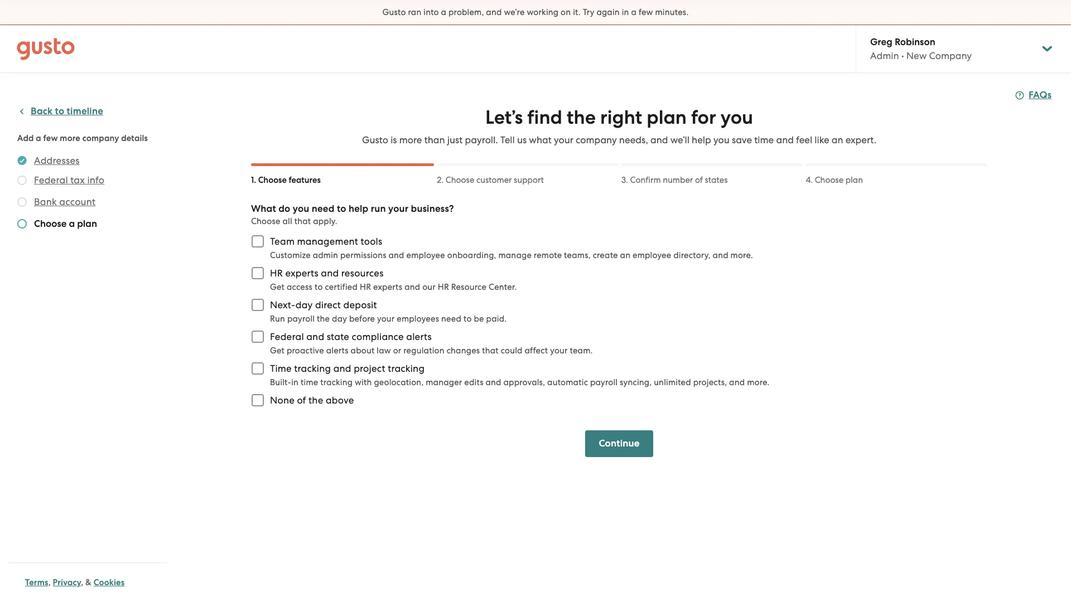 Task type: locate. For each thing, give the bounding box(es) containing it.
alerts down state
[[326, 346, 349, 356]]

need left be
[[441, 314, 462, 324]]

time
[[270, 363, 292, 374]]

of left 'states'
[[695, 175, 703, 185]]

tax
[[70, 175, 85, 186]]

0 horizontal spatial more
[[60, 133, 80, 143]]

the for find
[[567, 106, 596, 129]]

could
[[501, 346, 523, 356]]

what
[[529, 134, 552, 146]]

built-in time tracking with geolocation, manager edits and approvals, automatic payroll syncing, unlimited projects, and more.
[[270, 378, 770, 388]]

1 horizontal spatial more
[[399, 134, 422, 146]]

1 horizontal spatial company
[[576, 134, 617, 146]]

cookies
[[94, 578, 125, 588]]

1 vertical spatial federal
[[270, 331, 304, 343]]

permissions
[[340, 251, 386, 261]]

tools
[[361, 236, 382, 247]]

info
[[87, 175, 104, 186]]

confirm
[[630, 175, 661, 185]]

remote
[[534, 251, 562, 261]]

minutes.
[[655, 7, 689, 17]]

paid.
[[486, 314, 507, 324]]

0 vertical spatial need
[[312, 203, 335, 215]]

1 vertical spatial gusto
[[362, 134, 388, 146]]

law
[[377, 346, 391, 356]]

the right find
[[567, 106, 596, 129]]

your right what
[[554, 134, 574, 146]]

2 horizontal spatial hr
[[438, 282, 449, 292]]

choose down what
[[251, 217, 280, 227]]

0 horizontal spatial ,
[[48, 578, 51, 588]]

0 vertical spatial alerts
[[406, 331, 432, 343]]

hr down "customize"
[[270, 268, 283, 279]]

0 vertical spatial experts
[[285, 268, 319, 279]]

0 vertical spatial an
[[832, 134, 843, 146]]

is
[[391, 134, 397, 146]]

more
[[60, 133, 80, 143], [399, 134, 422, 146]]

continue
[[599, 438, 640, 450]]

1 horizontal spatial plan
[[647, 106, 687, 129]]

certified
[[325, 282, 358, 292]]

2 vertical spatial plan
[[77, 218, 97, 230]]

hr
[[270, 268, 283, 279], [360, 282, 371, 292], [438, 282, 449, 292]]

resources
[[341, 268, 384, 279]]

choose down "like"
[[815, 175, 844, 185]]

check image down check image
[[17, 219, 27, 229]]

0 vertical spatial of
[[695, 175, 703, 185]]

Team management tools checkbox
[[246, 229, 270, 254]]

the left above
[[309, 395, 323, 406]]

1 horizontal spatial few
[[639, 7, 653, 17]]

resource
[[451, 282, 487, 292]]

robinson
[[895, 36, 936, 48]]

automatic
[[547, 378, 588, 388]]

and left "our"
[[405, 282, 420, 292]]

company inside let's find the right plan for you gusto is more than just payroll. tell us what your company needs, and we'll help you save time and feel like an expert.
[[576, 134, 617, 146]]

project
[[354, 363, 385, 374]]

help inside let's find the right plan for you gusto is more than just payroll. tell us what your company needs, and we'll help you save time and feel like an expert.
[[692, 134, 711, 146]]

federal for federal tax info
[[34, 175, 68, 186]]

day down access
[[296, 300, 313, 311]]

0 horizontal spatial that
[[294, 217, 311, 227]]

account
[[59, 196, 96, 208]]

2 check image from the top
[[17, 219, 27, 229]]

of right "none"
[[297, 395, 306, 406]]

run
[[270, 314, 285, 324]]

terms
[[25, 578, 48, 588]]

and right edits
[[486, 378, 501, 388]]

gusto left ran
[[383, 7, 406, 17]]

in down time
[[291, 378, 299, 388]]

0 horizontal spatial plan
[[77, 218, 97, 230]]

1 horizontal spatial federal
[[270, 331, 304, 343]]

check image
[[17, 198, 27, 207]]

business?
[[411, 203, 454, 215]]

0 horizontal spatial in
[[291, 378, 299, 388]]

help right we'll
[[692, 134, 711, 146]]

2 vertical spatial you
[[293, 203, 309, 215]]

your right run
[[388, 203, 409, 215]]

in
[[622, 7, 629, 17], [291, 378, 299, 388]]

back to timeline
[[31, 105, 103, 117]]

company down "right"
[[576, 134, 617, 146]]

0 vertical spatial check image
[[17, 176, 27, 185]]

1 horizontal spatial alerts
[[406, 331, 432, 343]]

greg
[[870, 36, 893, 48]]

a inside list
[[69, 218, 75, 230]]

plan up we'll
[[647, 106, 687, 129]]

geolocation,
[[374, 378, 424, 388]]

working
[[527, 7, 559, 17]]

None of the above checkbox
[[246, 388, 270, 413]]

and up certified
[[321, 268, 339, 279]]

in right again at right
[[622, 7, 629, 17]]

0 vertical spatial federal
[[34, 175, 68, 186]]

syncing,
[[620, 378, 652, 388]]

changes
[[447, 346, 480, 356]]

federal tax info button
[[34, 174, 104, 187]]

1 vertical spatial of
[[297, 395, 306, 406]]

1 vertical spatial the
[[317, 314, 330, 324]]

0 vertical spatial get
[[270, 282, 285, 292]]

1 horizontal spatial an
[[832, 134, 843, 146]]

to up apply.
[[337, 203, 346, 215]]

of
[[695, 175, 703, 185], [297, 395, 306, 406]]

more up addresses
[[60, 133, 80, 143]]

get up next-
[[270, 282, 285, 292]]

a right into
[[441, 7, 446, 17]]

1 vertical spatial experts
[[373, 282, 402, 292]]

0 horizontal spatial employee
[[407, 251, 445, 261]]

1 vertical spatial check image
[[17, 219, 27, 229]]

1 vertical spatial plan
[[846, 175, 863, 185]]

hr right "our"
[[438, 282, 449, 292]]

need inside what do you need to help run your business? choose all that apply.
[[312, 203, 335, 215]]

0 horizontal spatial need
[[312, 203, 335, 215]]

next-
[[270, 300, 296, 311]]

affect
[[525, 346, 548, 356]]

company down timeline
[[82, 133, 119, 143]]

experts up access
[[285, 268, 319, 279]]

few
[[639, 7, 653, 17], [43, 133, 58, 143]]

, left privacy link
[[48, 578, 51, 588]]

and down about
[[333, 363, 351, 374]]

to right back on the left top of the page
[[55, 105, 64, 117]]

states
[[705, 175, 728, 185]]

1 vertical spatial an
[[620, 251, 631, 261]]

1 vertical spatial more.
[[747, 378, 770, 388]]

create
[[593, 251, 618, 261]]

0 vertical spatial more.
[[731, 251, 753, 261]]

projects,
[[693, 378, 727, 388]]

alerts up regulation
[[406, 331, 432, 343]]

1 horizontal spatial day
[[332, 314, 347, 324]]

that left could
[[482, 346, 499, 356]]

0 vertical spatial plan
[[647, 106, 687, 129]]

2 employee from the left
[[633, 251, 671, 261]]

a right add
[[36, 133, 41, 143]]

few left "minutes."
[[639, 7, 653, 17]]

alerts
[[406, 331, 432, 343], [326, 346, 349, 356]]

0 vertical spatial few
[[639, 7, 653, 17]]

addresses button
[[34, 154, 80, 167]]

on
[[561, 7, 571, 17]]

more.
[[731, 251, 753, 261], [747, 378, 770, 388]]

0 vertical spatial payroll
[[287, 314, 315, 324]]

1 vertical spatial few
[[43, 133, 58, 143]]

get access to certified hr experts and our hr resource center.
[[270, 282, 517, 292]]

get up time
[[270, 346, 285, 356]]

direct
[[315, 300, 341, 311]]

few up addresses
[[43, 133, 58, 143]]

the inside let's find the right plan for you gusto is more than just payroll. tell us what your company needs, and we'll help you save time and feel like an expert.
[[567, 106, 596, 129]]

confirm number of states
[[630, 175, 728, 185]]

0 vertical spatial in
[[622, 7, 629, 17]]

admin
[[870, 50, 899, 61]]

payroll left syncing,
[[590, 378, 618, 388]]

the for payroll
[[317, 314, 330, 324]]

plan down account
[[77, 218, 97, 230]]

federal inside button
[[34, 175, 68, 186]]

the down next-day direct deposit
[[317, 314, 330, 324]]

your up compliance
[[377, 314, 395, 324]]

tracking up geolocation,
[[388, 363, 425, 374]]

more. right directory,
[[731, 251, 753, 261]]

0 horizontal spatial day
[[296, 300, 313, 311]]

0 horizontal spatial time
[[301, 378, 318, 388]]

0 horizontal spatial few
[[43, 133, 58, 143]]

and left we'll
[[651, 134, 668, 146]]

into
[[424, 7, 439, 17]]

check image down circle check image
[[17, 176, 27, 185]]

federal down run
[[270, 331, 304, 343]]

1 horizontal spatial need
[[441, 314, 462, 324]]

, left '&'
[[81, 578, 83, 588]]

an right create
[[620, 251, 631, 261]]

choose left customer
[[446, 175, 474, 185]]

details
[[121, 133, 148, 143]]

manage
[[499, 251, 532, 261]]

1 vertical spatial get
[[270, 346, 285, 356]]

choose for choose features
[[258, 175, 287, 185]]

payroll down next-
[[287, 314, 315, 324]]

federal down addresses
[[34, 175, 68, 186]]

you up 'save'
[[721, 106, 753, 129]]

0 horizontal spatial company
[[82, 133, 119, 143]]

that right all at the left
[[294, 217, 311, 227]]

employee up "our"
[[407, 251, 445, 261]]

2 horizontal spatial plan
[[846, 175, 863, 185]]

that
[[294, 217, 311, 227], [482, 346, 499, 356]]

1 horizontal spatial in
[[622, 7, 629, 17]]

1 vertical spatial help
[[349, 203, 369, 215]]

day up state
[[332, 314, 347, 324]]

0 horizontal spatial federal
[[34, 175, 68, 186]]

right
[[600, 106, 642, 129]]

number
[[663, 175, 693, 185]]

0 vertical spatial time
[[755, 134, 774, 146]]

0 vertical spatial help
[[692, 134, 711, 146]]

more. right projects,
[[747, 378, 770, 388]]

plan down expert.
[[846, 175, 863, 185]]

Next-day direct deposit checkbox
[[246, 293, 270, 317]]

your
[[554, 134, 574, 146], [388, 203, 409, 215], [377, 314, 395, 324], [550, 346, 568, 356]]

0 horizontal spatial alerts
[[326, 346, 349, 356]]

1 vertical spatial time
[[301, 378, 318, 388]]

more right is
[[399, 134, 422, 146]]

you right do
[[293, 203, 309, 215]]

you left 'save'
[[714, 134, 730, 146]]

1 horizontal spatial hr
[[360, 282, 371, 292]]

us
[[517, 134, 527, 146]]

choose up what
[[258, 175, 287, 185]]

and right projects,
[[729, 378, 745, 388]]

1 horizontal spatial help
[[692, 134, 711, 146]]

&
[[85, 578, 92, 588]]

1 horizontal spatial employee
[[633, 251, 671, 261]]

deposit
[[343, 300, 377, 311]]

need up apply.
[[312, 203, 335, 215]]

time up none of the above
[[301, 378, 318, 388]]

payroll.
[[465, 134, 498, 146]]

1 check image from the top
[[17, 176, 27, 185]]

hr down resources
[[360, 282, 371, 292]]

your left team.
[[550, 346, 568, 356]]

what
[[251, 203, 276, 215]]

help left run
[[349, 203, 369, 215]]

choose features
[[258, 175, 321, 185]]

2 vertical spatial the
[[309, 395, 323, 406]]

1 horizontal spatial that
[[482, 346, 499, 356]]

0 horizontal spatial of
[[297, 395, 306, 406]]

check image
[[17, 176, 27, 185], [17, 219, 27, 229]]

1 horizontal spatial payroll
[[590, 378, 618, 388]]

gusto inside let's find the right plan for you gusto is more than just payroll. tell us what your company needs, and we'll help you save time and feel like an expert.
[[362, 134, 388, 146]]

0 vertical spatial day
[[296, 300, 313, 311]]

employee left directory,
[[633, 251, 671, 261]]

2 get from the top
[[270, 346, 285, 356]]

1 horizontal spatial time
[[755, 134, 774, 146]]

1 get from the top
[[270, 282, 285, 292]]

0 vertical spatial the
[[567, 106, 596, 129]]

support
[[514, 175, 544, 185]]

federal for federal and state compliance alerts
[[270, 331, 304, 343]]

employees
[[397, 314, 439, 324]]

add a few more company details
[[17, 133, 148, 143]]

1 vertical spatial that
[[482, 346, 499, 356]]

run payroll the day before your employees need to be paid.
[[270, 314, 507, 324]]

plan inside list
[[77, 218, 97, 230]]

gusto left is
[[362, 134, 388, 146]]

a down account
[[69, 218, 75, 230]]

time right 'save'
[[755, 134, 774, 146]]

federal
[[34, 175, 68, 186], [270, 331, 304, 343]]

and
[[486, 7, 502, 17], [651, 134, 668, 146], [776, 134, 794, 146], [389, 251, 404, 261], [713, 251, 729, 261], [321, 268, 339, 279], [405, 282, 420, 292], [306, 331, 324, 343], [333, 363, 351, 374], [486, 378, 501, 388], [729, 378, 745, 388]]

an right "like"
[[832, 134, 843, 146]]

choose down bank
[[34, 218, 67, 230]]

0 horizontal spatial help
[[349, 203, 369, 215]]

1 horizontal spatial of
[[695, 175, 703, 185]]

federal tax info
[[34, 175, 104, 186]]

experts down resources
[[373, 282, 402, 292]]

0 vertical spatial that
[[294, 217, 311, 227]]

need
[[312, 203, 335, 215], [441, 314, 462, 324]]

Federal and state compliance alerts checkbox
[[246, 325, 270, 349]]

1 horizontal spatial ,
[[81, 578, 83, 588]]

1 vertical spatial in
[[291, 378, 299, 388]]

choose inside list
[[34, 218, 67, 230]]

circle check image
[[17, 154, 27, 167]]

to inside what do you need to help run your business? choose all that apply.
[[337, 203, 346, 215]]

0 horizontal spatial hr
[[270, 268, 283, 279]]



Task type: describe. For each thing, give the bounding box(es) containing it.
problem,
[[449, 7, 484, 17]]

help inside what do you need to help run your business? choose all that apply.
[[349, 203, 369, 215]]

timeline
[[67, 105, 103, 117]]

faqs button
[[1016, 89, 1052, 102]]

you inside what do you need to help run your business? choose all that apply.
[[293, 203, 309, 215]]

an inside let's find the right plan for you gusto is more than just payroll. tell us what your company needs, and we'll help you save time and feel like an expert.
[[832, 134, 843, 146]]

choose for choose a plan
[[34, 218, 67, 230]]

and right directory,
[[713, 251, 729, 261]]

do
[[279, 203, 290, 215]]

company
[[929, 50, 972, 61]]

to inside button
[[55, 105, 64, 117]]

1 vertical spatial alerts
[[326, 346, 349, 356]]

cookies button
[[94, 576, 125, 590]]

privacy link
[[53, 578, 81, 588]]

above
[[326, 395, 354, 406]]

proactive
[[287, 346, 324, 356]]

management
[[297, 236, 358, 247]]

•
[[902, 50, 904, 61]]

1 employee from the left
[[407, 251, 445, 261]]

feel
[[796, 134, 813, 146]]

directory,
[[674, 251, 711, 261]]

0 vertical spatial you
[[721, 106, 753, 129]]

our
[[423, 282, 436, 292]]

teams,
[[564, 251, 591, 261]]

save
[[732, 134, 752, 146]]

add
[[17, 133, 34, 143]]

customize
[[270, 251, 311, 261]]

more inside let's find the right plan for you gusto is more than just payroll. tell us what your company needs, and we'll help you save time and feel like an expert.
[[399, 134, 422, 146]]

new
[[907, 50, 927, 61]]

compliance
[[352, 331, 404, 343]]

choose for choose plan
[[815, 175, 844, 185]]

greg robinson admin • new company
[[870, 36, 972, 61]]

than
[[424, 134, 445, 146]]

bank
[[34, 196, 57, 208]]

HR experts and resources checkbox
[[246, 261, 270, 286]]

get for federal
[[270, 346, 285, 356]]

and left we're
[[486, 7, 502, 17]]

back
[[31, 105, 53, 117]]

needs,
[[619, 134, 648, 146]]

choose a plan list
[[17, 154, 163, 233]]

1 vertical spatial payroll
[[590, 378, 618, 388]]

before
[[349, 314, 375, 324]]

1 vertical spatial day
[[332, 314, 347, 324]]

that inside what do you need to help run your business? choose all that apply.
[[294, 217, 311, 227]]

find
[[527, 106, 562, 129]]

the for of
[[309, 395, 323, 406]]

2 , from the left
[[81, 578, 83, 588]]

bank account button
[[34, 195, 96, 209]]

just
[[447, 134, 463, 146]]

unlimited
[[654, 378, 691, 388]]

built-
[[270, 378, 291, 388]]

what do you need to help run your business? choose all that apply.
[[251, 203, 454, 227]]

your inside let's find the right plan for you gusto is more than just payroll. tell us what your company needs, and we'll help you save time and feel like an expert.
[[554, 134, 574, 146]]

let's
[[485, 106, 523, 129]]

onboarding,
[[447, 251, 496, 261]]

choose for choose customer support
[[446, 175, 474, 185]]

privacy
[[53, 578, 81, 588]]

continue button
[[586, 431, 653, 458]]

get for hr
[[270, 282, 285, 292]]

tracking down proactive
[[294, 363, 331, 374]]

0 vertical spatial gusto
[[383, 7, 406, 17]]

team.
[[570, 346, 593, 356]]

customer
[[477, 175, 512, 185]]

and left feel
[[776, 134, 794, 146]]

it.
[[573, 7, 581, 17]]

and up 'get access to certified hr experts and our hr resource center.'
[[389, 251, 404, 261]]

admin
[[313, 251, 338, 261]]

to down 'hr experts and resources' on the top
[[315, 282, 323, 292]]

team management tools
[[270, 236, 382, 247]]

let's find the right plan for you gusto is more than just payroll. tell us what your company needs, and we'll help you save time and feel like an expert.
[[362, 106, 877, 146]]

0 horizontal spatial payroll
[[287, 314, 315, 324]]

bank account
[[34, 196, 96, 208]]

next-day direct deposit
[[270, 300, 377, 311]]

with
[[355, 378, 372, 388]]

to left be
[[464, 314, 472, 324]]

we're
[[504, 7, 525, 17]]

about
[[351, 346, 375, 356]]

your inside what do you need to help run your business? choose all that apply.
[[388, 203, 409, 215]]

apply.
[[313, 217, 337, 227]]

tracking down time tracking and project tracking on the left of page
[[320, 378, 353, 388]]

center.
[[489, 282, 517, 292]]

choose plan
[[815, 175, 863, 185]]

1 horizontal spatial experts
[[373, 282, 402, 292]]

terms link
[[25, 578, 48, 588]]

tell
[[500, 134, 515, 146]]

all
[[283, 217, 292, 227]]

or
[[393, 346, 401, 356]]

terms , privacy , & cookies
[[25, 578, 125, 588]]

expert.
[[846, 134, 877, 146]]

regulation
[[404, 346, 445, 356]]

try
[[583, 7, 595, 17]]

Time tracking and project tracking checkbox
[[246, 357, 270, 381]]

1 vertical spatial need
[[441, 314, 462, 324]]

1 vertical spatial you
[[714, 134, 730, 146]]

faqs
[[1029, 89, 1052, 101]]

0 horizontal spatial experts
[[285, 268, 319, 279]]

a right again at right
[[631, 7, 637, 17]]

federal and state compliance alerts
[[270, 331, 432, 343]]

time tracking and project tracking
[[270, 363, 425, 374]]

time inside let's find the right plan for you gusto is more than just payroll. tell us what your company needs, and we'll help you save time and feel like an expert.
[[755, 134, 774, 146]]

get proactive alerts about law or regulation changes that could affect your team.
[[270, 346, 593, 356]]

plan inside let's find the right plan for you gusto is more than just payroll. tell us what your company needs, and we'll help you save time and feel like an expert.
[[647, 106, 687, 129]]

choose inside what do you need to help run your business? choose all that apply.
[[251, 217, 280, 227]]

1 , from the left
[[48, 578, 51, 588]]

and up proactive
[[306, 331, 324, 343]]

home image
[[17, 38, 75, 60]]

customize admin permissions and employee onboarding, manage remote teams, create an employee directory, and more.
[[270, 251, 753, 261]]

features
[[289, 175, 321, 185]]

we'll
[[671, 134, 690, 146]]

approvals,
[[504, 378, 545, 388]]

0 horizontal spatial an
[[620, 251, 631, 261]]



Task type: vqa. For each thing, say whether or not it's contained in the screenshot.
congrats
no



